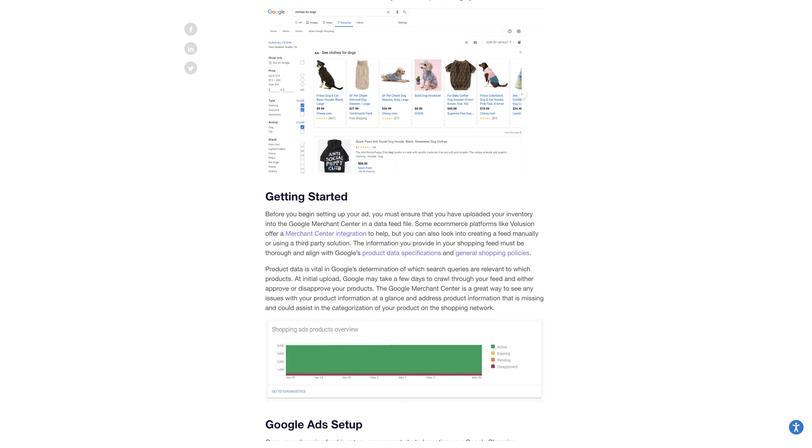 Task type: locate. For each thing, give the bounding box(es) containing it.
that down the see
[[502, 294, 514, 302]]

solution.
[[327, 239, 352, 247]]

up
[[338, 210, 345, 218]]

google's down solution.
[[335, 249, 361, 257]]

network.
[[470, 304, 495, 312]]

which up days
[[408, 265, 425, 273]]

0 horizontal spatial products.
[[265, 275, 293, 282]]

1 which from the left
[[408, 265, 425, 273]]

data inside before you begin setting up your ad, you must ensure that you have uploaded your inventory into the google merchant center in a data feed file. some ecommerce platforms like volusion offer a
[[374, 220, 387, 227]]

the right on
[[430, 304, 439, 312]]

is left vital
[[305, 265, 309, 273]]

1 horizontal spatial must
[[501, 239, 515, 247]]

0 vertical spatial or
[[265, 239, 271, 247]]

feed up general shopping policies link
[[486, 239, 499, 247]]

2 vertical spatial merchant
[[412, 285, 439, 292]]

into up offer
[[265, 220, 276, 227]]

into
[[265, 220, 276, 227], [456, 230, 466, 237]]

0 vertical spatial must
[[385, 210, 399, 218]]

information
[[366, 239, 399, 247], [338, 294, 371, 302], [468, 294, 501, 302]]

uploaded
[[463, 210, 490, 218]]

2 vertical spatial data
[[290, 265, 303, 273]]

1 horizontal spatial into
[[456, 230, 466, 237]]

in inside "to help, but you can also look into creating a feed manually or using a third party solution. the information you provide in your shopping feed must be thorough and align with google's"
[[436, 239, 441, 247]]

way
[[490, 285, 502, 292]]

0 vertical spatial that
[[422, 210, 433, 218]]

2 vertical spatial is
[[515, 294, 520, 302]]

feed up but
[[389, 220, 401, 227]]

third
[[296, 239, 309, 247]]

merchant inside product data is vital in google's determination of which search queries are relevant to which products. at initial upload, google may take a few days to crawl through your feed and either approve or disapprove your products. the google merchant center is a great way to see any issues with your product information at a glance and address product information that is missing and could assist in the categorization of your product on the shopping network.
[[412, 285, 439, 292]]

with down party
[[321, 249, 333, 257]]

to right "relevant"
[[506, 265, 512, 273]]

your
[[347, 210, 360, 218], [492, 210, 505, 218], [443, 239, 456, 247], [476, 275, 488, 282], [332, 285, 345, 292], [299, 294, 312, 302], [382, 304, 395, 312]]

1 horizontal spatial is
[[462, 285, 467, 292]]

using
[[273, 239, 289, 247]]

that up some
[[422, 210, 433, 218]]

0 horizontal spatial must
[[385, 210, 399, 218]]

address
[[419, 294, 442, 302]]

2 horizontal spatial is
[[515, 294, 520, 302]]

product down through
[[444, 294, 466, 302]]

to help, but you can also look into creating a feed manually or using a third party solution. the information you provide in your shopping feed must be thorough and align with google's
[[265, 230, 539, 257]]

must left ensure
[[385, 210, 399, 218]]

into inside "to help, but you can also look into creating a feed manually or using a third party solution. the information you provide in your shopping feed must be thorough and align with google's"
[[456, 230, 466, 237]]

1 vertical spatial or
[[291, 285, 297, 292]]

1 horizontal spatial that
[[502, 294, 514, 302]]

crawl
[[434, 275, 450, 282]]

assist
[[296, 304, 313, 312]]

a down platforms
[[493, 230, 497, 237]]

which
[[408, 265, 425, 273], [514, 265, 531, 273]]

1 vertical spatial google's
[[331, 265, 357, 273]]

to left help,
[[368, 230, 374, 237]]

getting
[[265, 189, 305, 203]]

1 vertical spatial that
[[502, 294, 514, 302]]

0 vertical spatial of
[[400, 265, 406, 273]]

merchant up "third"
[[286, 230, 313, 237]]

provide
[[413, 239, 434, 247]]

into right look
[[456, 230, 466, 237]]

the
[[278, 220, 287, 227], [321, 304, 330, 312], [430, 304, 439, 312]]

which up 'either'
[[514, 265, 531, 273]]

0 horizontal spatial is
[[305, 265, 309, 273]]

specifications
[[401, 249, 441, 257]]

a left great
[[468, 285, 472, 292]]

1 horizontal spatial products.
[[347, 285, 375, 292]]

or inside "to help, but you can also look into creating a feed manually or using a third party solution. the information you provide in your shopping feed must be thorough and align with google's"
[[265, 239, 271, 247]]

products. up approve
[[265, 275, 293, 282]]

shopping up "relevant"
[[479, 249, 506, 257]]

you up product data specifications link
[[400, 239, 411, 247]]

relevant
[[482, 265, 504, 273]]

few
[[399, 275, 410, 282]]

data up help,
[[374, 220, 387, 227]]

feed down the like
[[498, 230, 511, 237]]

feed up way
[[490, 275, 503, 282]]

1 vertical spatial shopping
[[479, 249, 506, 257]]

0 vertical spatial the
[[353, 239, 364, 247]]

general
[[456, 249, 477, 257]]

0 horizontal spatial or
[[265, 239, 271, 247]]

a
[[369, 220, 372, 227], [280, 230, 284, 237], [493, 230, 497, 237], [291, 239, 294, 247], [394, 275, 397, 282], [468, 285, 472, 292], [380, 294, 383, 302]]

the down take
[[376, 285, 387, 292]]

also
[[428, 230, 440, 237]]

are
[[471, 265, 480, 273]]

merchant inside before you begin setting up your ad, you must ensure that you have uploaded your inventory into the google merchant center in a data feed file. some ecommerce platforms like volusion offer a
[[312, 220, 339, 227]]

or
[[265, 239, 271, 247], [291, 285, 297, 292]]

0 horizontal spatial of
[[375, 304, 381, 312]]

1 vertical spatial with
[[285, 294, 297, 302]]

you left the have
[[435, 210, 446, 218]]

0 vertical spatial shopping
[[457, 239, 484, 247]]

to
[[368, 230, 374, 237], [506, 265, 512, 273], [427, 275, 433, 282], [504, 285, 509, 292]]

manually
[[513, 230, 539, 237]]

integration
[[336, 230, 367, 237]]

1 horizontal spatial with
[[321, 249, 333, 257]]

feed inside before you begin setting up your ad, you must ensure that you have uploaded your inventory into the google merchant center in a data feed file. some ecommerce platforms like volusion offer a
[[389, 220, 401, 227]]

shopping up general
[[457, 239, 484, 247]]

0 horizontal spatial the
[[278, 220, 287, 227]]

the down integration
[[353, 239, 364, 247]]

open accessibe: accessibility options, statement and help image
[[793, 423, 800, 432]]

0 vertical spatial into
[[265, 220, 276, 227]]

2 vertical spatial shopping
[[441, 304, 468, 312]]

0 horizontal spatial center
[[315, 230, 334, 237]]

0 vertical spatial with
[[321, 249, 333, 257]]

center down crawl
[[441, 285, 460, 292]]

the right assist
[[321, 304, 330, 312]]

center up party
[[315, 230, 334, 237]]

of
[[400, 265, 406, 273], [375, 304, 381, 312]]

0 vertical spatial data
[[374, 220, 387, 227]]

google's
[[335, 249, 361, 257], [331, 265, 357, 273]]

some
[[415, 220, 432, 227]]

that inside before you begin setting up your ad, you must ensure that you have uploaded your inventory into the google merchant center in a data feed file. some ecommerce platforms like volusion offer a
[[422, 210, 433, 218]]

with
[[321, 249, 333, 257], [285, 294, 297, 302]]

0 horizontal spatial with
[[285, 294, 297, 302]]

1 vertical spatial into
[[456, 230, 466, 237]]

0 vertical spatial merchant
[[312, 220, 339, 227]]

products. down 'may'
[[347, 285, 375, 292]]

0 vertical spatial center
[[341, 220, 360, 227]]

in down also
[[436, 239, 441, 247]]

your down look
[[443, 239, 456, 247]]

days
[[411, 275, 425, 282]]

1 horizontal spatial which
[[514, 265, 531, 273]]

must
[[385, 210, 399, 218], [501, 239, 515, 247]]

ecommerce
[[434, 220, 468, 227]]

0 horizontal spatial into
[[265, 220, 276, 227]]

a down ad,
[[369, 220, 372, 227]]

of up 'few'
[[400, 265, 406, 273]]

thorough
[[265, 249, 291, 257]]

may
[[366, 275, 378, 282]]

1 horizontal spatial the
[[376, 285, 387, 292]]

glance
[[385, 294, 404, 302]]

1 vertical spatial is
[[462, 285, 467, 292]]

shopping down address
[[441, 304, 468, 312]]

1 vertical spatial products.
[[347, 285, 375, 292]]

or down at
[[291, 285, 297, 292]]

the down before
[[278, 220, 287, 227]]

and down "third"
[[293, 249, 304, 257]]

like
[[499, 220, 509, 227]]

1 vertical spatial must
[[501, 239, 515, 247]]

policies
[[508, 249, 530, 257]]

center up integration
[[341, 220, 360, 227]]

merchant up address
[[412, 285, 439, 292]]

center
[[341, 220, 360, 227], [315, 230, 334, 237], [441, 285, 460, 292]]

in
[[362, 220, 367, 227], [436, 239, 441, 247], [325, 265, 330, 273], [314, 304, 320, 312]]

is down the see
[[515, 294, 520, 302]]

0 vertical spatial products.
[[265, 275, 293, 282]]

2 which from the left
[[514, 265, 531, 273]]

0 vertical spatial is
[[305, 265, 309, 273]]

could
[[278, 304, 294, 312]]

must left the be
[[501, 239, 515, 247]]

0 vertical spatial google's
[[335, 249, 361, 257]]

merchant
[[312, 220, 339, 227], [286, 230, 313, 237], [412, 285, 439, 292]]

1 vertical spatial data
[[387, 249, 400, 257]]

and left general
[[443, 249, 454, 257]]

volusion
[[510, 220, 535, 227]]

issues
[[265, 294, 284, 302]]

2 horizontal spatial center
[[441, 285, 460, 292]]

data down but
[[387, 249, 400, 257]]

you
[[286, 210, 297, 218], [372, 210, 383, 218], [435, 210, 446, 218], [403, 230, 414, 237], [400, 239, 411, 247]]

merchant center integration link
[[286, 230, 367, 237]]

information up network.
[[468, 294, 501, 302]]

data up at
[[290, 265, 303, 273]]

google's up upload,
[[331, 265, 357, 273]]

data inside product data is vital in google's determination of which search queries are relevant to which products. at initial upload, google may take a few days to crawl through your feed and either approve or disapprove your products. the google merchant center is a great way to see any issues with your product information at a glance and address product information that is missing and could assist in the categorization of your product on the shopping network.
[[290, 265, 303, 273]]

0 horizontal spatial the
[[353, 239, 364, 247]]

your down upload,
[[332, 285, 345, 292]]

must inside "to help, but you can also look into creating a feed manually or using a third party solution. the information you provide in your shopping feed must be thorough and align with google's"
[[501, 239, 515, 247]]

that inside product data is vital in google's determination of which search queries are relevant to which products. at initial upload, google may take a few days to crawl through your feed and either approve or disapprove your products. the google merchant center is a great way to see any issues with your product information at a glance and address product information that is missing and could assist in the categorization of your product on the shopping network.
[[502, 294, 514, 302]]

data for is
[[290, 265, 303, 273]]

or down offer
[[265, 239, 271, 247]]

that
[[422, 210, 433, 218], [502, 294, 514, 302]]

0 horizontal spatial that
[[422, 210, 433, 218]]

ensure
[[401, 210, 420, 218]]

the
[[353, 239, 364, 247], [376, 285, 387, 292]]

your up the like
[[492, 210, 505, 218]]

google inside before you begin setting up your ad, you must ensure that you have uploaded your inventory into the google merchant center in a data feed file. some ecommerce platforms like volusion offer a
[[289, 220, 310, 227]]

screenshot of google shopping filters. image
[[265, 8, 545, 175]]

information down help,
[[366, 239, 399, 247]]

align
[[306, 249, 320, 257]]

0 horizontal spatial which
[[408, 265, 425, 273]]

data
[[374, 220, 387, 227], [387, 249, 400, 257], [290, 265, 303, 273]]

merchant up merchant center integration link
[[312, 220, 339, 227]]

information up categorization
[[338, 294, 371, 302]]

1 vertical spatial the
[[376, 285, 387, 292]]

platforms
[[470, 220, 497, 227]]

before
[[265, 210, 285, 218]]

is down through
[[462, 285, 467, 292]]

with up the could
[[285, 294, 297, 302]]

1 horizontal spatial or
[[291, 285, 297, 292]]

2 vertical spatial center
[[441, 285, 460, 292]]

in down ad,
[[362, 220, 367, 227]]

1 vertical spatial of
[[375, 304, 381, 312]]

of down at
[[375, 304, 381, 312]]

take
[[380, 275, 392, 282]]

product
[[363, 249, 385, 257], [314, 294, 336, 302], [444, 294, 466, 302], [397, 304, 419, 312]]

and up the see
[[505, 275, 516, 282]]

center inside before you begin setting up your ad, you must ensure that you have uploaded your inventory into the google merchant center in a data feed file. some ecommerce platforms like volusion offer a
[[341, 220, 360, 227]]

1 vertical spatial center
[[315, 230, 334, 237]]

google
[[289, 220, 310, 227], [343, 275, 364, 282], [389, 285, 410, 292], [265, 418, 304, 431]]

1 horizontal spatial center
[[341, 220, 360, 227]]

shopping
[[457, 239, 484, 247], [479, 249, 506, 257], [441, 304, 468, 312]]

1 horizontal spatial of
[[400, 265, 406, 273]]

your up great
[[476, 275, 488, 282]]

must inside before you begin setting up your ad, you must ensure that you have uploaded your inventory into the google merchant center in a data feed file. some ecommerce platforms like volusion offer a
[[385, 210, 399, 218]]



Task type: describe. For each thing, give the bounding box(es) containing it.
your inside "to help, but you can also look into creating a feed manually or using a third party solution. the information you provide in your shopping feed must be thorough and align with google's"
[[443, 239, 456, 247]]

inventory
[[507, 210, 533, 218]]

categorization
[[332, 304, 373, 312]]

offer
[[265, 230, 279, 237]]

in right vital
[[325, 265, 330, 273]]

data for specifications
[[387, 249, 400, 257]]

have
[[448, 210, 461, 218]]

can
[[416, 230, 426, 237]]

screenshot of google merchant center. image
[[265, 319, 545, 403]]

shopping inside product data is vital in google's determination of which search queries are relevant to which products. at initial upload, google may take a few days to crawl through your feed and either approve or disapprove your products. the google merchant center is a great way to see any issues with your product information at a glance and address product information that is missing and could assist in the categorization of your product on the shopping network.
[[441, 304, 468, 312]]

to right days
[[427, 275, 433, 282]]

center inside product data is vital in google's determination of which search queries are relevant to which products. at initial upload, google may take a few days to crawl through your feed and either approve or disapprove your products. the google merchant center is a great way to see any issues with your product information at a glance and address product information that is missing and could assist in the categorization of your product on the shopping network.
[[441, 285, 460, 292]]

any
[[523, 285, 534, 292]]

google's inside "to help, but you can also look into creating a feed manually or using a third party solution. the information you provide in your shopping feed must be thorough and align with google's"
[[335, 249, 361, 257]]

or inside product data is vital in google's determination of which search queries are relevant to which products. at initial upload, google may take a few days to crawl through your feed and either approve or disapprove your products. the google merchant center is a great way to see any issues with your product information at a glance and address product information that is missing and could assist in the categorization of your product on the shopping network.
[[291, 285, 297, 292]]

setup
[[331, 418, 363, 431]]

you right ad,
[[372, 210, 383, 218]]

the inside before you begin setting up your ad, you must ensure that you have uploaded your inventory into the google merchant center in a data feed file. some ecommerce platforms like volusion offer a
[[278, 220, 287, 227]]

product data specifications link
[[363, 249, 441, 257]]

a up the "using"
[[280, 230, 284, 237]]

google ads setup
[[265, 418, 363, 431]]

product data specifications and general shopping policies .
[[363, 249, 532, 257]]

the inside product data is vital in google's determination of which search queries are relevant to which products. at initial upload, google may take a few days to crawl through your feed and either approve or disapprove your products. the google merchant center is a great way to see any issues with your product information at a glance and address product information that is missing and could assist in the categorization of your product on the shopping network.
[[376, 285, 387, 292]]

ads
[[307, 418, 328, 431]]

a left "third"
[[291, 239, 294, 247]]

in right assist
[[314, 304, 320, 312]]

disapprove
[[299, 285, 331, 292]]

general shopping policies link
[[456, 249, 530, 257]]

before you begin setting up your ad, you must ensure that you have uploaded your inventory into the google merchant center in a data feed file. some ecommerce platforms like volusion offer a
[[265, 210, 535, 237]]

through
[[452, 275, 474, 282]]

and inside "to help, but you can also look into creating a feed manually or using a third party solution. the information you provide in your shopping feed must be thorough and align with google's"
[[293, 249, 304, 257]]

be
[[517, 239, 524, 247]]

begin
[[299, 210, 315, 218]]

look
[[442, 230, 454, 237]]

to left the see
[[504, 285, 509, 292]]

you down file.
[[403, 230, 414, 237]]

your down glance
[[382, 304, 395, 312]]

setting
[[317, 210, 336, 218]]

information inside "to help, but you can also look into creating a feed manually or using a third party solution. the information you provide in your shopping feed must be thorough and align with google's"
[[366, 239, 399, 247]]

either
[[517, 275, 534, 282]]

upload,
[[320, 275, 341, 282]]

determination
[[359, 265, 399, 273]]

product down the disapprove at the left of page
[[314, 294, 336, 302]]

at
[[295, 275, 301, 282]]

the inside "to help, but you can also look into creating a feed manually or using a third party solution. the information you provide in your shopping feed must be thorough and align with google's"
[[353, 239, 364, 247]]

with inside product data is vital in google's determination of which search queries are relevant to which products. at initial upload, google may take a few days to crawl through your feed and either approve or disapprove your products. the google merchant center is a great way to see any issues with your product information at a glance and address product information that is missing and could assist in the categorization of your product on the shopping network.
[[285, 294, 297, 302]]

approve
[[265, 285, 289, 292]]

creating
[[468, 230, 491, 237]]

search
[[427, 265, 446, 273]]

your right "up"
[[347, 210, 360, 218]]

google's inside product data is vital in google's determination of which search queries are relevant to which products. at initial upload, google may take a few days to crawl through your feed and either approve or disapprove your products. the google merchant center is a great way to see any issues with your product information at a glance and address product information that is missing and could assist in the categorization of your product on the shopping network.
[[331, 265, 357, 273]]

your up assist
[[299, 294, 312, 302]]

file.
[[403, 220, 413, 227]]

you left begin
[[286, 210, 297, 218]]

a left 'few'
[[394, 275, 397, 282]]

queries
[[448, 265, 469, 273]]

a right at
[[380, 294, 383, 302]]

linkedin image
[[188, 46, 194, 52]]

twitter image
[[188, 65, 194, 72]]

missing
[[522, 294, 544, 302]]

getting started
[[265, 189, 348, 203]]

1 horizontal spatial the
[[321, 304, 330, 312]]

shopping inside "to help, but you can also look into creating a feed manually or using a third party solution. the information you provide in your shopping feed must be thorough and align with google's"
[[457, 239, 484, 247]]

help,
[[376, 230, 390, 237]]

facebook image
[[189, 27, 193, 33]]

vital
[[311, 265, 323, 273]]

see
[[511, 285, 521, 292]]

on
[[421, 304, 428, 312]]

great
[[474, 285, 489, 292]]

but
[[392, 230, 401, 237]]

started
[[308, 189, 348, 203]]

and right glance
[[406, 294, 417, 302]]

product up determination
[[363, 249, 385, 257]]

product data is vital in google's determination of which search queries are relevant to which products. at initial upload, google may take a few days to crawl through your feed and either approve or disapprove your products. the google merchant center is a great way to see any issues with your product information at a glance and address product information that is missing and could assist in the categorization of your product on the shopping network.
[[265, 265, 544, 312]]

product down glance
[[397, 304, 419, 312]]

product
[[265, 265, 288, 273]]

2 horizontal spatial the
[[430, 304, 439, 312]]

with inside "to help, but you can also look into creating a feed manually or using a third party solution. the information you provide in your shopping feed must be thorough and align with google's"
[[321, 249, 333, 257]]

to inside "to help, but you can also look into creating a feed manually or using a third party solution. the information you provide in your shopping feed must be thorough and align with google's"
[[368, 230, 374, 237]]

party
[[311, 239, 325, 247]]

at
[[372, 294, 378, 302]]

into inside before you begin setting up your ad, you must ensure that you have uploaded your inventory into the google merchant center in a data feed file. some ecommerce platforms like volusion offer a
[[265, 220, 276, 227]]

feed inside product data is vital in google's determination of which search queries are relevant to which products. at initial upload, google may take a few days to crawl through your feed and either approve or disapprove your products. the google merchant center is a great way to see any issues with your product information at a glance and address product information that is missing and could assist in the categorization of your product on the shopping network.
[[490, 275, 503, 282]]

merchant center integration
[[286, 230, 367, 237]]

in inside before you begin setting up your ad, you must ensure that you have uploaded your inventory into the google merchant center in a data feed file. some ecommerce platforms like volusion offer a
[[362, 220, 367, 227]]

and down the issues at bottom left
[[265, 304, 276, 312]]

.
[[530, 249, 532, 257]]

initial
[[303, 275, 318, 282]]

ad,
[[362, 210, 371, 218]]

1 vertical spatial merchant
[[286, 230, 313, 237]]



Task type: vqa. For each thing, say whether or not it's contained in the screenshot.
serve
no



